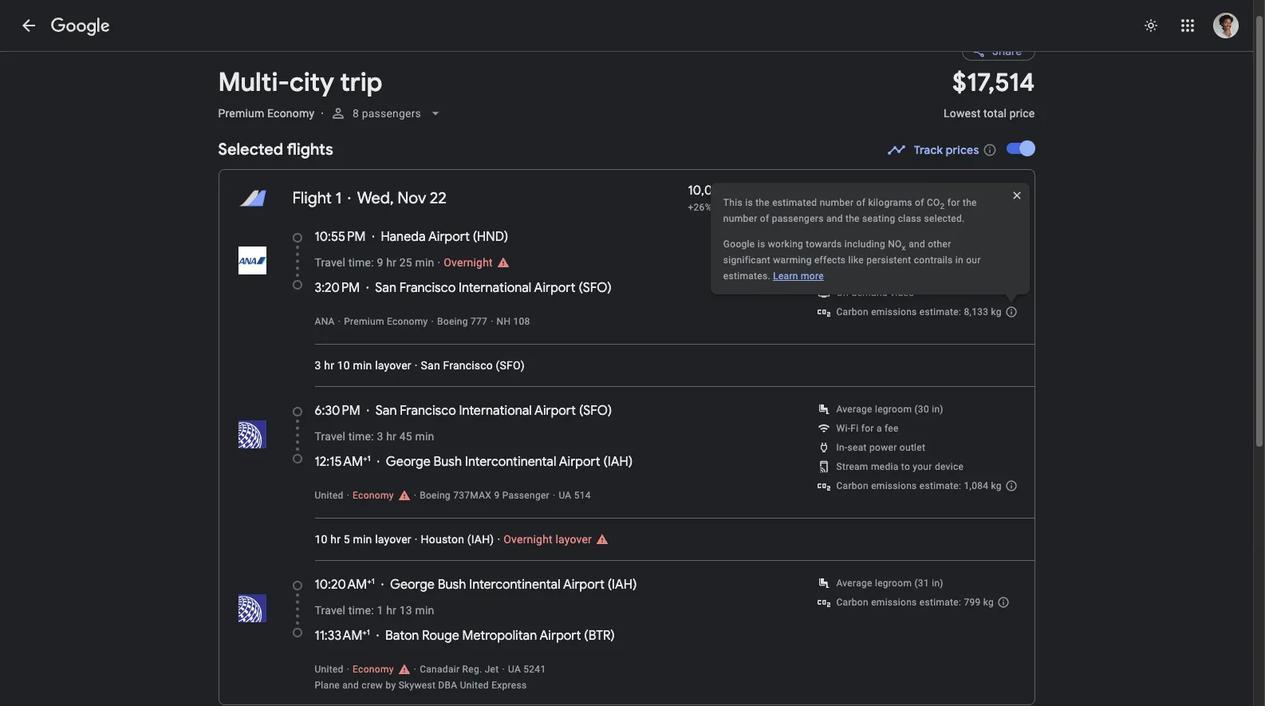 Task type: locate. For each thing, give the bounding box(es) containing it.
bush for 10:20 am
[[438, 577, 466, 593]]

to
[[901, 461, 910, 472]]

for
[[948, 197, 961, 208], [861, 249, 874, 260], [861, 423, 874, 434]]

no
[[888, 239, 902, 250]]

1 horizontal spatial 3
[[377, 430, 383, 443]]

0 horizontal spatial 2
[[764, 188, 770, 201]]

average for average legroom (31 in)
[[836, 578, 873, 589]]

rouge
[[422, 628, 459, 644]]

2 vertical spatial +1
[[362, 627, 370, 637]]

san up travel time: 3 hr 45 min on the bottom of page
[[376, 403, 397, 419]]

0 horizontal spatial passengers
[[362, 107, 421, 120]]

+26%
[[688, 202, 712, 213]]

1 vertical spatial seat
[[848, 268, 867, 279]]

1 in) from the top
[[932, 404, 944, 415]]

francisco for 6:30 pm
[[400, 403, 456, 419]]

main content containing multi-city trip
[[218, 29, 1046, 706]]

city
[[289, 66, 334, 99]]

x
[[902, 243, 907, 252]]

boeing for francisco
[[437, 316, 468, 327]]

+1 inside 10:20 am +1
[[367, 576, 375, 586]]

legroom left (31
[[875, 578, 912, 589]]

premium right "ana"
[[344, 316, 384, 327]]

2 in- from the top
[[836, 442, 848, 453]]

extra
[[836, 230, 859, 241]]

1 horizontal spatial passengers
[[772, 213, 824, 224]]

1 vertical spatial 10
[[315, 533, 328, 546]]

premium down the multi-
[[218, 107, 264, 120]]

0 vertical spatial bush
[[434, 454, 462, 470]]

fee left x
[[885, 249, 899, 260]]

 image down arrival time: 12:15 am on  thursday, november 23. text box
[[347, 490, 350, 501]]

boeing 737max 9 passenger
[[420, 490, 550, 501]]

0 vertical spatial carbon
[[836, 306, 869, 318]]

1 horizontal spatial premium economy
[[344, 316, 428, 327]]

learn more about tracked prices image
[[982, 143, 997, 157]]

2 horizontal spatial the
[[963, 197, 977, 208]]

time: for 6:30 pm
[[348, 430, 374, 443]]

$17,514
[[953, 66, 1035, 99]]

0 horizontal spatial the
[[756, 197, 770, 208]]

reclining
[[862, 230, 900, 241]]

+1 inside 11:33 am +1
[[362, 627, 370, 637]]

0 horizontal spatial 1
[[335, 188, 341, 208]]

0 vertical spatial (sfo)
[[579, 280, 612, 296]]

in-seat power & usb outlets
[[836, 268, 961, 279]]

2 vertical spatial san
[[376, 403, 397, 419]]

0 vertical spatial in-
[[836, 268, 848, 279]]

san
[[375, 280, 397, 296], [421, 359, 440, 372], [376, 403, 397, 419]]

1 vertical spatial intercontinental
[[469, 577, 561, 593]]

emissions for carbon emissions estimate: 8,133 kg
[[871, 306, 917, 318]]

2 fi from the top
[[851, 423, 859, 434]]

2 legroom from the top
[[875, 578, 912, 589]]

overnight
[[444, 256, 493, 269], [504, 533, 553, 546]]

and down this is the estimated number of kilograms of co 2
[[827, 213, 843, 224]]

2 vertical spatial (sfo)
[[579, 403, 612, 419]]

passengers inside popup button
[[362, 107, 421, 120]]

(hnd)
[[473, 229, 508, 245]]

number down this
[[724, 213, 758, 224]]

kg right 1,084 at the right of the page
[[991, 480, 1002, 491]]

wi-fi for a fee
[[836, 249, 899, 260], [836, 423, 899, 434]]

a up in-seat power outlet
[[877, 423, 882, 434]]

1 travel from the top
[[315, 256, 345, 269]]

2 vertical spatial francisco
[[400, 403, 456, 419]]

0 horizontal spatial number
[[724, 213, 758, 224]]

international for 6:30 pm
[[459, 403, 532, 419]]

seat down like
[[848, 268, 867, 279]]

for for (sfo)
[[861, 249, 874, 260]]

travel up 3:20 pm on the top left
[[315, 256, 345, 269]]

kg right 799
[[984, 597, 994, 608]]

power
[[870, 268, 897, 279], [870, 442, 897, 453]]

for for (iah)
[[861, 423, 874, 434]]

1 vertical spatial travel
[[315, 430, 345, 443]]

legroom for (30
[[875, 404, 912, 415]]

1 vertical spatial in)
[[932, 578, 944, 589]]

1 vertical spatial san francisco international airport (sfo)
[[376, 403, 612, 419]]

economy up crew
[[353, 664, 394, 675]]

in- down "effects"
[[836, 268, 848, 279]]

0 vertical spatial 9
[[377, 256, 383, 269]]

baton rouge metropolitan airport (btr)
[[385, 628, 615, 644]]

0 vertical spatial 3
[[315, 359, 321, 372]]

3 left '45'
[[377, 430, 383, 443]]

power for (iah)
[[870, 442, 897, 453]]

estimate: for george bush intercontinental airport (iah)
[[920, 480, 961, 491]]

is right this
[[746, 197, 753, 208]]

wi-fi for a fee for (sfo)
[[836, 249, 899, 260]]

0 vertical spatial seat
[[903, 230, 922, 241]]

0 horizontal spatial and
[[342, 680, 359, 691]]

1 fi from the top
[[851, 249, 859, 260]]

1 vertical spatial average
[[836, 578, 873, 589]]

0 vertical spatial premium
[[218, 107, 264, 120]]

1 vertical spatial premium economy
[[344, 316, 428, 327]]

bush down houston (iah)
[[438, 577, 466, 593]]

0 vertical spatial passengers
[[362, 107, 421, 120]]

1 horizontal spatial is
[[758, 239, 766, 250]]

1 time: from the top
[[348, 256, 374, 269]]

for up selected.
[[948, 197, 961, 208]]

wi-fi for a fee down "extra reclining seat" at right top
[[836, 249, 899, 260]]

2 average from the top
[[836, 578, 873, 589]]

houston (iah)
[[421, 533, 494, 546]]

1 vertical spatial +1
[[367, 576, 375, 586]]

international down san francisco (sfo)
[[459, 403, 532, 419]]

international
[[459, 280, 532, 296], [459, 403, 532, 419]]

legroom left (30
[[875, 404, 912, 415]]

1 vertical spatial number
[[724, 213, 758, 224]]

(sfo) for 6:30 pm
[[579, 403, 612, 419]]

other
[[928, 239, 952, 250]]

overnight layover
[[504, 533, 592, 546]]

2
[[764, 188, 770, 201], [941, 202, 945, 210]]

co inside "10,017 kg co 2"
[[744, 183, 764, 199]]

2 international from the top
[[459, 403, 532, 419]]

the up selected.
[[963, 197, 977, 208]]

united
[[315, 490, 344, 501], [315, 664, 344, 675], [460, 680, 489, 691]]

1 left 13
[[377, 604, 383, 617]]

2 vertical spatial estimate:
[[920, 597, 961, 608]]

min for haneda
[[415, 256, 434, 269]]

including
[[845, 239, 886, 250]]

1 vertical spatial boeing
[[420, 490, 451, 501]]

(sfo)
[[579, 280, 612, 296], [496, 359, 525, 372], [579, 403, 612, 419]]

san francisco international airport (sfo) down san francisco (sfo)
[[376, 403, 612, 419]]

8
[[353, 107, 359, 120]]

george for 12:15 am
[[386, 454, 431, 470]]

0 vertical spatial number
[[820, 197, 854, 208]]

2 time: from the top
[[348, 430, 374, 443]]

change
[[867, 191, 908, 206]]

media
[[871, 461, 899, 472]]

haneda airport (hnd)
[[381, 229, 508, 245]]

0 vertical spatial george
[[386, 454, 431, 470]]

1 vertical spatial 9
[[494, 490, 500, 501]]

3 carbon from the top
[[836, 597, 869, 608]]

travel for 10:55 pm
[[315, 256, 345, 269]]

wi- up stream
[[836, 423, 851, 434]]

track
[[914, 143, 943, 157]]

skywest
[[399, 680, 436, 691]]

prices
[[946, 143, 979, 157]]

united for 12:15 am
[[315, 490, 344, 501]]

hr
[[386, 256, 396, 269], [324, 359, 334, 372], [386, 430, 396, 443], [331, 533, 341, 546], [386, 604, 396, 617]]

is for google
[[758, 239, 766, 250]]

bush
[[434, 454, 462, 470], [438, 577, 466, 593]]

hr for 10:20 am
[[386, 604, 396, 617]]

carbon emissions estimate: 8,133 kg
[[836, 306, 1002, 318]]

legroom for (31
[[875, 578, 912, 589]]

overnight for overnight layover
[[504, 533, 553, 546]]

a left no
[[877, 249, 882, 260]]

san for 3:20 pm
[[375, 280, 397, 296]]

power up media
[[870, 442, 897, 453]]

estimate: down (31
[[920, 597, 961, 608]]

10 hr 5 min layover
[[315, 533, 411, 546]]

boeing left 737max
[[420, 490, 451, 501]]

intercontinental up passenger
[[465, 454, 556, 470]]

san down travel time: 9 hr 25 min
[[375, 280, 397, 296]]

ua 514
[[559, 490, 591, 501]]

0 horizontal spatial premium
[[218, 107, 264, 120]]

Multi-city trip text field
[[218, 66, 925, 99]]

0 horizontal spatial of
[[761, 213, 770, 224]]

layover
[[375, 359, 411, 372], [375, 533, 411, 546], [556, 533, 592, 546]]

2 carbon from the top
[[836, 480, 869, 491]]

1 vertical spatial bush
[[438, 577, 466, 593]]

1 vertical spatial george bush intercontinental airport (iah)
[[390, 577, 637, 593]]

(btr)
[[584, 628, 615, 644]]

0 vertical spatial intercontinental
[[465, 454, 556, 470]]

emissions down video
[[871, 306, 917, 318]]

in) right (31
[[932, 578, 944, 589]]

1 vertical spatial wi-fi for a fee
[[836, 423, 899, 434]]

none text field containing $17,514
[[944, 66, 1035, 134]]

+1 up the travel time: 1 hr 13 min
[[367, 576, 375, 586]]

(sfo) for 3:20 pm
[[579, 280, 612, 296]]

1 legroom from the top
[[875, 404, 912, 415]]

1 vertical spatial united
[[315, 664, 344, 675]]

2 up selected.
[[941, 202, 945, 210]]

airport for 12:15 am
[[559, 454, 600, 470]]

0 horizontal spatial premium economy
[[218, 107, 315, 120]]

intercontinental
[[465, 454, 556, 470], [469, 577, 561, 593]]

2 wi- from the top
[[836, 423, 851, 434]]

time: down 10:20 am +1
[[348, 604, 374, 617]]

haneda
[[381, 229, 426, 245]]

passengers down estimated on the top of the page
[[772, 213, 824, 224]]

bush up 737max
[[434, 454, 462, 470]]

carbon down the average legroom (31 in)
[[836, 597, 869, 608]]

layover up '45'
[[375, 359, 411, 372]]

0 vertical spatial francisco
[[400, 280, 456, 296]]

average for average legroom (30 in)
[[836, 404, 873, 415]]

fi for (sfo)
[[851, 249, 859, 260]]

1 vertical spatial 1
[[377, 604, 383, 617]]

metropolitan
[[462, 628, 537, 644]]

2 estimate: from the top
[[920, 480, 961, 491]]

 image for overnight
[[438, 256, 441, 269]]

2 wi-fi for a fee from the top
[[836, 423, 899, 434]]

kg for carbon emissions estimate: 799 kg
[[984, 597, 994, 608]]

working
[[768, 239, 804, 250]]

1 vertical spatial legroom
[[875, 578, 912, 589]]

airport
[[428, 229, 470, 245], [534, 280, 576, 296], [535, 403, 576, 419], [559, 454, 600, 470], [563, 577, 605, 593], [540, 628, 581, 644]]

is inside google is working towards including no x
[[758, 239, 766, 250]]

0 vertical spatial fee
[[885, 249, 899, 260]]

1 horizontal spatial 9
[[494, 490, 500, 501]]

estimate:
[[920, 306, 961, 318], [920, 480, 961, 491], [920, 597, 961, 608]]

+1 down travel time: 3 hr 45 min on the bottom of page
[[363, 453, 371, 464]]

0 horizontal spatial is
[[746, 197, 753, 208]]

the right this
[[756, 197, 770, 208]]

co right this
[[744, 183, 764, 199]]

intercontinental for 12:15 am
[[465, 454, 556, 470]]

None text field
[[944, 66, 1035, 134], [724, 197, 977, 224], [724, 197, 977, 224]]

min for san
[[415, 430, 434, 443]]

0 vertical spatial +1
[[363, 453, 371, 464]]

of up "class"
[[915, 197, 925, 208]]

1 horizontal spatial premium
[[344, 316, 384, 327]]

0 vertical spatial a
[[877, 249, 882, 260]]

emissions down stream media to your device
[[871, 480, 917, 491]]

1 fee from the top
[[885, 249, 899, 260]]

1 in- from the top
[[836, 268, 848, 279]]

1 vertical spatial fee
[[885, 423, 899, 434]]

san francisco (sfo)
[[421, 359, 525, 372]]

george bush intercontinental airport (iah) up baton rouge metropolitan airport (btr)
[[390, 577, 637, 593]]

class
[[898, 213, 922, 224]]

george bush intercontinental airport (iah) up passenger
[[386, 454, 633, 470]]

1 vertical spatial overnight
[[504, 533, 553, 546]]

number
[[820, 197, 854, 208], [724, 213, 758, 224]]

2 in) from the top
[[932, 578, 944, 589]]

boeing
[[437, 316, 468, 327], [420, 490, 451, 501]]

2 fee from the top
[[885, 423, 899, 434]]

kg right 8,133
[[991, 306, 1002, 318]]

1 vertical spatial passengers
[[772, 213, 824, 224]]

1 horizontal spatial overnight
[[504, 533, 553, 546]]

2 power from the top
[[870, 442, 897, 453]]

Departure time: 10:55 PM. text field
[[315, 229, 366, 245]]

 image down city
[[321, 107, 324, 120]]

1
[[335, 188, 341, 208], [377, 604, 383, 617]]

0 vertical spatial wi-fi for a fee
[[836, 249, 899, 260]]

estimated
[[773, 197, 818, 208]]

0 vertical spatial wi-
[[836, 249, 851, 260]]

1 horizontal spatial of
[[857, 197, 866, 208]]

1 vertical spatial (iah)
[[467, 533, 494, 546]]

0 horizontal spatial co
[[744, 183, 764, 199]]

main content
[[218, 29, 1046, 706]]

1 international from the top
[[459, 280, 532, 296]]

(iah) for 12:15 am
[[604, 454, 633, 470]]

international up 777
[[459, 280, 532, 296]]

in- for (sfo)
[[836, 268, 848, 279]]

seat up stream
[[848, 442, 867, 453]]

our
[[967, 255, 981, 266]]

1 horizontal spatial 1
[[377, 604, 383, 617]]

1 wi-fi for a fee from the top
[[836, 249, 899, 260]]

airport for 6:30 pm
[[535, 403, 576, 419]]

co inside this is the estimated number of kilograms of co 2
[[927, 197, 941, 208]]

travel down 6:30 pm
[[315, 430, 345, 443]]

 image right "ana"
[[338, 316, 341, 327]]

san francisco international airport (sfo) up 777
[[375, 280, 612, 296]]

0 vertical spatial travel
[[315, 256, 345, 269]]

2 vertical spatial travel
[[315, 604, 345, 617]]

for down "extra reclining seat" at right top
[[861, 249, 874, 260]]

your
[[913, 461, 932, 472]]

2 horizontal spatial and
[[909, 239, 926, 250]]

1 san francisco international airport (sfo) from the top
[[375, 280, 612, 296]]

 image down 11:33 am +1 at the bottom left of the page
[[347, 664, 350, 675]]

10 left 5
[[315, 533, 328, 546]]

0 vertical spatial in)
[[932, 404, 944, 415]]

3 down "ana"
[[315, 359, 321, 372]]

seat
[[903, 230, 922, 241], [848, 268, 867, 279], [848, 442, 867, 453]]

the up extra at the right top
[[846, 213, 860, 224]]

1 a from the top
[[877, 249, 882, 260]]

2 left estimated on the top of the page
[[764, 188, 770, 201]]

emissions down "10,017 kg co 2"
[[715, 202, 761, 213]]

express
[[492, 680, 527, 691]]

emissions for carbon emissions estimate: 1,084 kg
[[871, 480, 917, 491]]

seat for san francisco international airport (sfo)
[[848, 268, 867, 279]]

total
[[984, 107, 1007, 120]]

wi- down extra at the right top
[[836, 249, 851, 260]]

min right 13
[[415, 604, 434, 617]]

emissions for +26% emissions
[[715, 202, 761, 213]]

international for 3:20 pm
[[459, 280, 532, 296]]

8 passengers
[[353, 107, 421, 120]]

george up 13
[[390, 577, 435, 593]]

premium
[[218, 107, 264, 120], [344, 316, 384, 327]]

 image
[[321, 107, 324, 120], [431, 316, 434, 327], [415, 359, 418, 372], [415, 533, 418, 546], [497, 533, 500, 546], [347, 664, 350, 675], [414, 664, 417, 675]]

of up seating
[[857, 197, 866, 208]]

fee for george bush intercontinental airport (iah)
[[885, 423, 899, 434]]

9
[[377, 256, 383, 269], [494, 490, 500, 501]]

1 vertical spatial carbon
[[836, 480, 869, 491]]

0 vertical spatial estimate:
[[920, 306, 961, 318]]

9 left 25
[[377, 256, 383, 269]]

estimate: down device
[[920, 480, 961, 491]]

wi-fi for a fee up in-seat power outlet
[[836, 423, 899, 434]]

and left crew
[[342, 680, 359, 691]]

canadair
[[420, 664, 460, 675]]

united down reg.
[[460, 680, 489, 691]]

1 horizontal spatial 2
[[941, 202, 945, 210]]

1 estimate: from the top
[[920, 306, 961, 318]]

0 vertical spatial average
[[836, 404, 873, 415]]

hr left '45'
[[386, 430, 396, 443]]

is inside this is the estimated number of kilograms of co 2
[[746, 197, 753, 208]]

airport for 10:20 am
[[563, 577, 605, 593]]

min for george
[[415, 604, 434, 617]]

emissions down the average legroom (31 in)
[[871, 597, 917, 608]]

of up working
[[761, 213, 770, 224]]

boeing 777
[[437, 316, 488, 327]]

hr for 6:30 pm
[[386, 430, 396, 443]]

bush for 12:15 am
[[434, 454, 462, 470]]

2 vertical spatial united
[[460, 680, 489, 691]]

is for this
[[746, 197, 753, 208]]

fi up in-seat power outlet
[[851, 423, 859, 434]]

10 up departure time: 6:30 pm. text box on the bottom of the page
[[337, 359, 350, 372]]

1 average from the top
[[836, 404, 873, 415]]

0 vertical spatial for
[[948, 197, 961, 208]]

2 vertical spatial and
[[342, 680, 359, 691]]

kg up "+26% emissions"
[[727, 183, 742, 199]]

premium economy
[[218, 107, 315, 120], [344, 316, 428, 327]]

0 vertical spatial overnight
[[444, 256, 493, 269]]

boeing left 777
[[437, 316, 468, 327]]

hr left 25
[[386, 256, 396, 269]]

time: down 10:55 pm
[[348, 256, 374, 269]]

1 wi- from the top
[[836, 249, 851, 260]]

2 san francisco international airport (sfo) from the top
[[376, 403, 612, 419]]

co up selected.
[[927, 197, 941, 208]]

1 vertical spatial wi-
[[836, 423, 851, 434]]

2 a from the top
[[877, 423, 882, 434]]

min right 25
[[415, 256, 434, 269]]

fi down extra at the right top
[[851, 249, 859, 260]]

2 vertical spatial seat
[[848, 442, 867, 453]]

+1 inside 12:15 am +1
[[363, 453, 371, 464]]

45
[[399, 430, 412, 443]]

 image left 737max
[[414, 490, 417, 501]]

2 vertical spatial for
[[861, 423, 874, 434]]

2 travel from the top
[[315, 430, 345, 443]]

737max
[[453, 490, 492, 501]]

0 vertical spatial george bush intercontinental airport (iah)
[[386, 454, 633, 470]]

airport for 11:33 am
[[540, 628, 581, 644]]

1 horizontal spatial 10
[[337, 359, 350, 372]]

in)
[[932, 404, 944, 415], [932, 578, 944, 589]]

2 horizontal spatial of
[[915, 197, 925, 208]]

economy left boeing 777
[[387, 316, 428, 327]]

1 vertical spatial is
[[758, 239, 766, 250]]

1 carbon from the top
[[836, 306, 869, 318]]

estimate: left 8,133
[[920, 306, 961, 318]]

carbon down stream
[[836, 480, 869, 491]]

warming
[[774, 255, 812, 266]]

 image for economy
[[347, 490, 350, 501]]

1 power from the top
[[870, 268, 897, 279]]

trip
[[340, 66, 382, 99]]

fi for (iah)
[[851, 423, 859, 434]]

1 vertical spatial in-
[[836, 442, 848, 453]]

travel time: 1 hr 13 min
[[315, 604, 434, 617]]

george for 10:20 am
[[390, 577, 435, 593]]

passengers
[[362, 107, 421, 120], [772, 213, 824, 224]]

0 vertical spatial power
[[870, 268, 897, 279]]

the
[[756, 197, 770, 208], [963, 197, 977, 208], [846, 213, 860, 224]]

2 vertical spatial carbon
[[836, 597, 869, 608]]

799
[[964, 597, 981, 608]]

average up in-seat power outlet
[[836, 404, 873, 415]]

passengers right the 8
[[362, 107, 421, 120]]

change flight
[[867, 191, 939, 206]]

0 vertical spatial time:
[[348, 256, 374, 269]]

google is working towards including no x
[[724, 239, 907, 252]]

and other significant warming effects like persistent contrails in our estimates.
[[724, 239, 981, 282]]

reg.
[[462, 664, 482, 675]]

number inside "for the number of passengers and the seating class selected."
[[724, 213, 758, 224]]

seat up x
[[903, 230, 922, 241]]

wi-
[[836, 249, 851, 260], [836, 423, 851, 434]]

1 horizontal spatial and
[[827, 213, 843, 224]]

1 vertical spatial 3
[[377, 430, 383, 443]]

8,133
[[964, 306, 989, 318]]

francisco down boeing 777
[[443, 359, 493, 372]]

0 vertical spatial (iah)
[[604, 454, 633, 470]]

passengers inside "for the number of passengers and the seating class selected."
[[772, 213, 824, 224]]

hr left 13
[[386, 604, 396, 617]]

 image
[[438, 256, 441, 269], [338, 316, 341, 327], [347, 490, 350, 501], [414, 490, 417, 501], [553, 490, 556, 501]]

1 vertical spatial power
[[870, 442, 897, 453]]



Task type: describe. For each thing, give the bounding box(es) containing it.
video
[[890, 287, 915, 298]]

on-
[[836, 287, 852, 298]]

$17,514 lowest total price
[[944, 66, 1035, 120]]

in
[[956, 255, 964, 266]]

wi-fi for a fee for (iah)
[[836, 423, 899, 434]]

3 estimate: from the top
[[920, 597, 961, 608]]

extra reclining seat
[[836, 230, 922, 241]]

and inside main content
[[342, 680, 359, 691]]

multi-city trip
[[218, 66, 382, 99]]

 image left houston
[[415, 533, 418, 546]]

flight
[[911, 191, 939, 206]]

2 inside "10,017 kg co 2"
[[764, 188, 770, 201]]

carbon emissions estimate: 1,084 kilograms element
[[836, 480, 1002, 491]]

baton
[[385, 628, 419, 644]]

in) for average legroom (31 in)
[[932, 578, 944, 589]]

price
[[1010, 107, 1035, 120]]

outlets
[[930, 268, 961, 279]]

boeing for bush
[[420, 490, 451, 501]]

0 vertical spatial 1
[[335, 188, 341, 208]]

towards
[[806, 239, 843, 250]]

and inside and other significant warming effects like persistent contrails in our estimates.
[[909, 239, 926, 250]]

stream media to your device
[[836, 461, 964, 472]]

3 hr 10 min layover
[[315, 359, 411, 372]]

nov
[[398, 188, 426, 208]]

3 travel from the top
[[315, 604, 345, 617]]

Departure time: 6:30 PM. text field
[[315, 403, 360, 419]]

hr for 10:55 pm
[[386, 256, 396, 269]]

george bush intercontinental airport (iah) for 12:15 am
[[386, 454, 633, 470]]

power for (sfo)
[[870, 268, 897, 279]]

wi- for (sfo)
[[836, 249, 851, 260]]

fee for san francisco international airport (sfo)
[[885, 249, 899, 260]]

average legroom (31 in)
[[836, 578, 944, 589]]

Arrival time: 12:15 AM on  Thursday, November 23. text field
[[315, 453, 371, 470]]

0 vertical spatial 10
[[337, 359, 350, 372]]

wed,
[[357, 188, 394, 208]]

9 for 737max
[[494, 490, 500, 501]]

seat for george bush intercontinental airport (iah)
[[848, 442, 867, 453]]

1 vertical spatial francisco
[[443, 359, 493, 372]]

travel time: 3 hr 45 min
[[315, 430, 434, 443]]

overnight for overnight
[[444, 256, 493, 269]]

san francisco international airport (sfo) for 3:20 pm
[[375, 280, 612, 296]]

francisco for 3:20 pm
[[400, 280, 456, 296]]

contrails
[[914, 255, 953, 266]]

carbon for san francisco international airport (sfo)
[[836, 306, 869, 318]]

&
[[900, 268, 906, 279]]

1 vertical spatial (sfo)
[[496, 359, 525, 372]]

and inside "for the number of passengers and the seating class selected."
[[827, 213, 843, 224]]

average legroom (30 in)
[[836, 404, 944, 415]]

demand
[[852, 287, 888, 298]]

in-seat power outlet
[[836, 442, 926, 453]]

carbon emissions estimate: 799 kilograms element
[[836, 597, 994, 608]]

ana
[[315, 316, 335, 327]]

dba
[[438, 680, 457, 691]]

Arrival time: 3:20 PM. text field
[[315, 280, 360, 296]]

time: for 10:55 pm
[[348, 256, 374, 269]]

selected
[[218, 140, 283, 160]]

0 horizontal spatial 3
[[315, 359, 321, 372]]

estimate: for san francisco international airport (sfo)
[[920, 306, 961, 318]]

united for 11:33 am
[[315, 664, 344, 675]]

13
[[399, 604, 412, 617]]

carbon emissions estimate: 8,133 kilograms element
[[836, 306, 1002, 318]]

effects
[[815, 255, 846, 266]]

go back image
[[19, 16, 38, 35]]

(iah) for 10:20 am
[[608, 577, 637, 593]]

this
[[724, 197, 743, 208]]

this is the estimated number of kilograms of co 2
[[724, 197, 945, 210]]

10:20 am +1
[[315, 576, 375, 593]]

track prices
[[914, 143, 979, 157]]

hr down "ana"
[[324, 359, 334, 372]]

(30
[[915, 404, 929, 415]]

for inside "for the number of passengers and the seating class selected."
[[948, 197, 961, 208]]

flight
[[292, 188, 332, 208]]

passenger
[[502, 490, 550, 501]]

3:20 pm
[[315, 280, 360, 296]]

economy up 10 hr 5 min layover
[[353, 490, 394, 501]]

plane and crew by skywest dba united express
[[315, 680, 527, 691]]

travel time: 9 hr 25 min
[[315, 256, 434, 269]]

11:33 am
[[315, 628, 362, 644]]

+1 for 10:20 am
[[367, 576, 375, 586]]

(31
[[915, 578, 929, 589]]

1 horizontal spatial the
[[846, 213, 860, 224]]

+26% emissions
[[688, 202, 761, 213]]

the inside this is the estimated number of kilograms of co 2
[[756, 197, 770, 208]]

9 for time:
[[377, 256, 383, 269]]

22
[[430, 188, 447, 208]]

 image for premium economy
[[338, 316, 341, 327]]

10,017 kg co 2
[[688, 183, 770, 201]]

san francisco international airport (sfo) for 6:30 pm
[[376, 403, 612, 419]]

 image up "skywest"
[[414, 664, 417, 675]]

emissions for carbon emissions estimate: 799 kg
[[871, 597, 917, 608]]

plane
[[315, 680, 340, 691]]

+1 for 12:15 am
[[363, 453, 371, 464]]

san for 6:30 pm
[[376, 403, 397, 419]]

10:20 am
[[315, 577, 367, 593]]

kg for carbon emissions estimate: 8,133 kg
[[991, 306, 1002, 318]]

5
[[344, 533, 350, 546]]

3 time: from the top
[[348, 604, 374, 617]]

nh 108
[[497, 316, 530, 327]]

12:15 am +1
[[315, 453, 371, 470]]

kg for carbon emissions estimate: 1,084 kg
[[991, 480, 1002, 491]]

Arrival time: 11:33 AM on  Thursday, November 23. text field
[[315, 627, 370, 644]]

carbon for george bush intercontinental airport (iah)
[[836, 480, 869, 491]]

google
[[724, 239, 755, 250]]

layover for george
[[375, 533, 411, 546]]

outlet
[[900, 442, 926, 453]]

min right 5
[[353, 533, 372, 546]]

travel for 6:30 pm
[[315, 430, 345, 443]]

in- for (iah)
[[836, 442, 848, 453]]

2 inside this is the estimated number of kilograms of co 2
[[941, 202, 945, 210]]

in) for average legroom (30 in)
[[932, 404, 944, 415]]

25
[[399, 256, 412, 269]]

17514 us dollars element
[[953, 66, 1035, 99]]

a for (sfo)
[[877, 249, 882, 260]]

intercontinental for 10:20 am
[[469, 577, 561, 593]]

none text field 17514 us dollars
[[944, 66, 1035, 134]]

min up departure time: 6:30 pm. text box on the bottom of the page
[[353, 359, 372, 372]]

learn
[[774, 271, 799, 282]]

 image left boeing 777
[[431, 316, 434, 327]]

kg inside "10,017 kg co 2"
[[727, 183, 742, 199]]

like
[[849, 255, 864, 266]]

11:33 am +1
[[315, 627, 370, 644]]

george bush intercontinental airport (iah) for 10:20 am
[[390, 577, 637, 593]]

selected flights
[[218, 140, 333, 160]]

 image right houston (iah)
[[497, 533, 500, 546]]

by
[[386, 680, 396, 691]]

carbon emissions estimate: 799 kg
[[836, 597, 994, 608]]

number inside this is the estimated number of kilograms of co 2
[[820, 197, 854, 208]]

0 horizontal spatial 10
[[315, 533, 328, 546]]

+1 for 11:33 am
[[362, 627, 370, 637]]

wi- for (iah)
[[836, 423, 851, 434]]

 image right 3 hr 10 min layover
[[415, 359, 418, 372]]

kilograms
[[869, 197, 913, 208]]

multi-
[[218, 66, 290, 99]]

hr left 5
[[331, 533, 341, 546]]

1 vertical spatial san
[[421, 359, 440, 372]]

0 vertical spatial premium economy
[[218, 107, 315, 120]]

flight 1
[[292, 188, 341, 208]]

usb
[[909, 268, 927, 279]]

layover for san
[[375, 359, 411, 372]]

learn more
[[774, 271, 824, 282]]

significant
[[724, 255, 771, 266]]

1 vertical spatial premium
[[344, 316, 384, 327]]

 image left ua 514
[[553, 490, 556, 501]]

6:30 pm
[[315, 403, 360, 419]]

layover down ua 514
[[556, 533, 592, 546]]

estimates.
[[724, 271, 771, 282]]

Departure time: 10:20 AM on  Thursday, November 23. text field
[[315, 576, 375, 593]]

close dialog image
[[998, 176, 1037, 215]]

share
[[992, 44, 1022, 58]]

12:15 am
[[315, 454, 363, 470]]

for the number of passengers and the seating class selected.
[[724, 197, 977, 224]]

of inside "for the number of passengers and the seating class selected."
[[761, 213, 770, 224]]

a for (iah)
[[877, 423, 882, 434]]

1,084
[[964, 480, 989, 491]]

airport for 3:20 pm
[[534, 280, 576, 296]]

change appearance image
[[1132, 6, 1170, 45]]

economy down multi-city trip
[[267, 107, 315, 120]]

houston
[[421, 533, 464, 546]]



Task type: vqa. For each thing, say whether or not it's contained in the screenshot.
6:30 PM text field
yes



